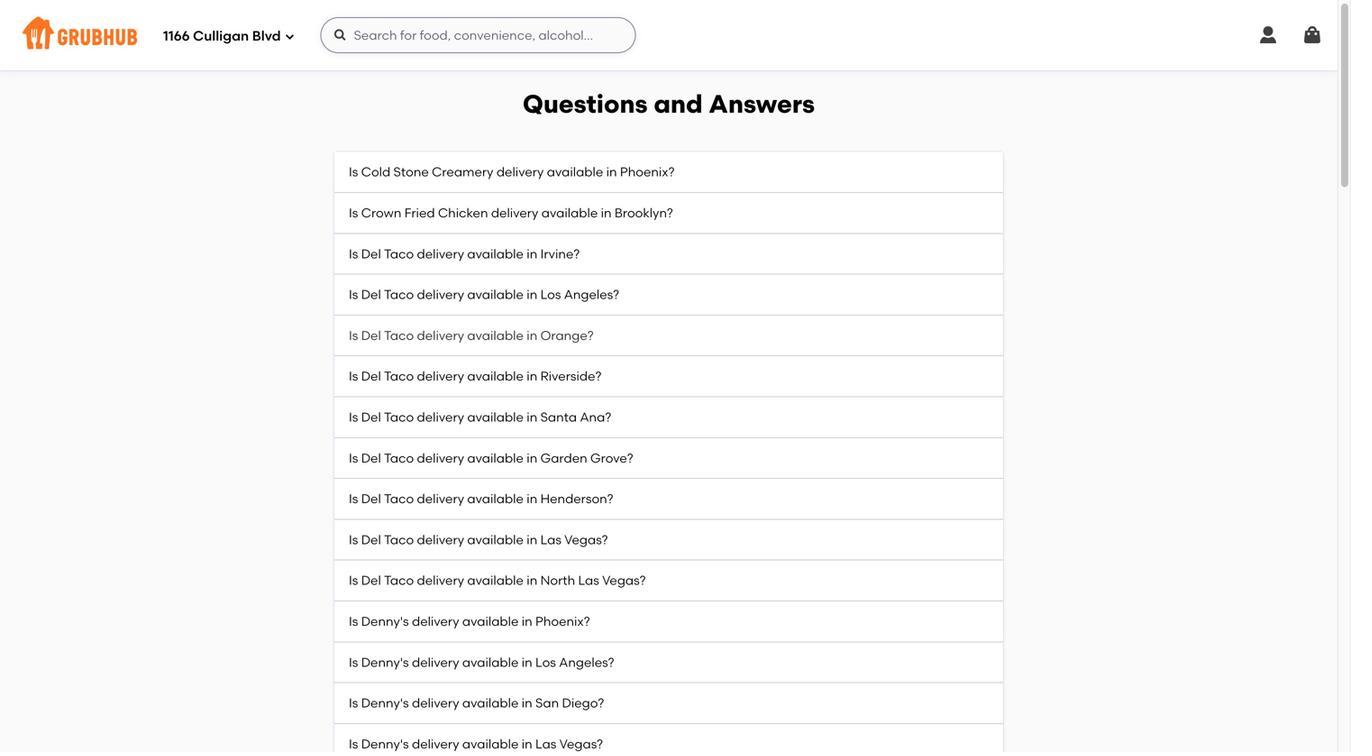 Task type: locate. For each thing, give the bounding box(es) containing it.
is del taco delivery available in henderson? link
[[335, 479, 1004, 520]]

is for is del taco delivery available in las vegas?
[[349, 532, 358, 547]]

is for is del taco delivery available in north las vegas?
[[349, 573, 358, 588]]

available up is del taco delivery available in los angeles?
[[468, 246, 524, 261]]

taco
[[384, 246, 414, 261], [384, 287, 414, 302], [384, 328, 414, 343], [384, 369, 414, 384], [384, 409, 414, 425], [384, 450, 414, 466], [384, 491, 414, 506], [384, 532, 414, 547], [384, 573, 414, 588]]

is del taco delivery available in los angeles?
[[349, 287, 620, 302]]

11 is from the top
[[349, 573, 358, 588]]

3 denny's from the top
[[361, 695, 409, 711]]

available down is del taco delivery available in los angeles?
[[468, 328, 524, 343]]

Search for food, convenience, alcohol... search field
[[321, 17, 636, 53]]

1 vertical spatial vegas?
[[603, 573, 646, 588]]

is denny's delivery available in phoenix?
[[349, 614, 590, 629]]

2 vertical spatial las
[[536, 736, 557, 752]]

los down irvine?
[[541, 287, 561, 302]]

2 is from the top
[[349, 205, 358, 221]]

vegas? inside is denny's delivery available in las vegas? link
[[560, 736, 603, 752]]

riverside?
[[541, 369, 602, 384]]

7 taco from the top
[[384, 491, 414, 506]]

vegas? down henderson? on the bottom left
[[565, 532, 608, 547]]

delivery down is del taco delivery available in irvine?
[[417, 287, 465, 302]]

svg image
[[1258, 24, 1280, 46], [333, 28, 348, 42], [285, 31, 295, 42]]

available down questions
[[547, 164, 604, 180]]

1 denny's from the top
[[361, 614, 409, 629]]

delivery down is del taco delivery available in santa ana?
[[417, 450, 465, 466]]

2 denny's from the top
[[361, 655, 409, 670]]

1 del from the top
[[361, 246, 381, 261]]

is denny's delivery available in san diego?
[[349, 695, 605, 711]]

henderson?
[[541, 491, 614, 506]]

orange?
[[541, 328, 594, 343]]

delivery up is del taco delivery available in las vegas?
[[417, 491, 465, 506]]

5 is from the top
[[349, 328, 358, 343]]

angeles? up diego? on the bottom
[[559, 655, 615, 670]]

available down the is denny's delivery available in los angeles?
[[463, 695, 519, 711]]

taco for is del taco delivery available in santa ana?
[[384, 409, 414, 425]]

4 taco from the top
[[384, 369, 414, 384]]

7 is from the top
[[349, 409, 358, 425]]

vegas? down is del taco delivery available in las vegas? link at bottom
[[603, 573, 646, 588]]

4 del from the top
[[361, 369, 381, 384]]

las down san
[[536, 736, 557, 752]]

is del taco delivery available in orange? link
[[335, 316, 1004, 356]]

is del taco delivery available in henderson?
[[349, 491, 614, 506]]

las
[[541, 532, 562, 547], [579, 573, 600, 588], [536, 736, 557, 752]]

is for is del taco delivery available in orange?
[[349, 328, 358, 343]]

available
[[547, 164, 604, 180], [542, 205, 598, 221], [468, 246, 524, 261], [468, 287, 524, 302], [468, 328, 524, 343], [468, 369, 524, 384], [468, 409, 524, 425], [468, 450, 524, 466], [468, 491, 524, 506], [468, 532, 524, 547], [468, 573, 524, 588], [463, 614, 519, 629], [463, 655, 519, 670], [463, 695, 519, 711], [463, 736, 519, 752]]

phoenix? down north
[[536, 614, 590, 629]]

in left irvine?
[[527, 246, 538, 261]]

available down is del taco delivery available in las vegas?
[[468, 573, 524, 588]]

8 del from the top
[[361, 532, 381, 547]]

1 horizontal spatial svg image
[[333, 28, 348, 42]]

is denny's delivery available in los angeles? link
[[335, 642, 1004, 683]]

taco for is del taco delivery available in garden grove?
[[384, 450, 414, 466]]

7 del from the top
[[361, 491, 381, 506]]

in left orange?
[[527, 328, 538, 343]]

is denny's delivery available in phoenix? link
[[335, 602, 1004, 642]]

creamery
[[432, 164, 494, 180]]

is
[[349, 164, 358, 180], [349, 205, 358, 221], [349, 246, 358, 261], [349, 287, 358, 302], [349, 328, 358, 343], [349, 369, 358, 384], [349, 409, 358, 425], [349, 450, 358, 466], [349, 491, 358, 506], [349, 532, 358, 547], [349, 573, 358, 588], [349, 614, 358, 629], [349, 655, 358, 670], [349, 695, 358, 711], [349, 736, 358, 752]]

is cold stone creamery delivery available in phoenix? link
[[335, 152, 1004, 193]]

13 is from the top
[[349, 655, 358, 670]]

is del taco delivery available in north las vegas? link
[[335, 561, 1004, 602]]

vegas? down diego? on the bottom
[[560, 736, 603, 752]]

3 is from the top
[[349, 246, 358, 261]]

diego?
[[562, 695, 605, 711]]

8 taco from the top
[[384, 532, 414, 547]]

vegas? inside is del taco delivery available in north las vegas? link
[[603, 573, 646, 588]]

1 vertical spatial angeles?
[[559, 655, 615, 670]]

is del taco delivery available in santa ana? link
[[335, 397, 1004, 438]]

del
[[361, 246, 381, 261], [361, 287, 381, 302], [361, 328, 381, 343], [361, 369, 381, 384], [361, 409, 381, 425], [361, 450, 381, 466], [361, 491, 381, 506], [361, 532, 381, 547], [361, 573, 381, 588]]

available up is del taco delivery available in garden grove?
[[468, 409, 524, 425]]

delivery down is del taco delivery available in henderson?
[[417, 532, 465, 547]]

svg image
[[1302, 24, 1324, 46]]

delivery up is del taco delivery available in riverside? at left
[[417, 328, 465, 343]]

is del taco delivery available in irvine? link
[[335, 234, 1004, 275]]

is for is del taco delivery available in los angeles?
[[349, 287, 358, 302]]

6 taco from the top
[[384, 450, 414, 466]]

phoenix? up brooklyn?
[[620, 164, 675, 180]]

in up the is del taco delivery available in orange?
[[527, 287, 538, 302]]

12 is from the top
[[349, 614, 358, 629]]

1 is from the top
[[349, 164, 358, 180]]

is del taco delivery available in north las vegas?
[[349, 573, 646, 588]]

los up san
[[536, 655, 556, 670]]

9 is from the top
[[349, 491, 358, 506]]

1 horizontal spatial phoenix?
[[620, 164, 675, 180]]

5 del from the top
[[361, 409, 381, 425]]

irvine?
[[541, 246, 580, 261]]

taco for is del taco delivery available in las vegas?
[[384, 532, 414, 547]]

is for is denny's delivery available in phoenix?
[[349, 614, 358, 629]]

vegas?
[[565, 532, 608, 547], [603, 573, 646, 588], [560, 736, 603, 752]]

angeles? up orange?
[[564, 287, 620, 302]]

is for is denny's delivery available in los angeles?
[[349, 655, 358, 670]]

in up is del taco delivery available in north las vegas?
[[527, 532, 538, 547]]

delivery down is denny's delivery available in phoenix?
[[412, 655, 460, 670]]

vegas? inside is del taco delivery available in las vegas? link
[[565, 532, 608, 547]]

5 taco from the top
[[384, 409, 414, 425]]

delivery
[[497, 164, 544, 180], [491, 205, 539, 221], [417, 246, 465, 261], [417, 287, 465, 302], [417, 328, 465, 343], [417, 369, 465, 384], [417, 409, 465, 425], [417, 450, 465, 466], [417, 491, 465, 506], [417, 532, 465, 547], [417, 573, 465, 588], [412, 614, 460, 629], [412, 655, 460, 670], [412, 695, 460, 711], [412, 736, 460, 752]]

2 del from the top
[[361, 287, 381, 302]]

del for is del taco delivery available in henderson?
[[361, 491, 381, 506]]

is denny's delivery available in las vegas?
[[349, 736, 603, 752]]

is del taco delivery available in riverside? link
[[335, 356, 1004, 397]]

delivery down fried on the left top
[[417, 246, 465, 261]]

in
[[607, 164, 617, 180], [601, 205, 612, 221], [527, 246, 538, 261], [527, 287, 538, 302], [527, 328, 538, 343], [527, 369, 538, 384], [527, 409, 538, 425], [527, 450, 538, 466], [527, 491, 538, 506], [527, 532, 538, 547], [527, 573, 538, 588], [522, 614, 533, 629], [522, 655, 533, 670], [522, 695, 533, 711], [522, 736, 533, 752]]

3 del from the top
[[361, 328, 381, 343]]

8 is from the top
[[349, 450, 358, 466]]

0 vertical spatial las
[[541, 532, 562, 547]]

1 taco from the top
[[384, 246, 414, 261]]

main navigation navigation
[[0, 0, 1338, 70]]

blvd
[[252, 28, 281, 44]]

10 is from the top
[[349, 532, 358, 547]]

is for is del taco delivery available in riverside?
[[349, 369, 358, 384]]

denny's
[[361, 614, 409, 629], [361, 655, 409, 670], [361, 695, 409, 711], [361, 736, 409, 752]]

delivery up is crown fried chicken delivery available in brooklyn?
[[497, 164, 544, 180]]

14 is from the top
[[349, 695, 358, 711]]

las right north
[[579, 573, 600, 588]]

6 is from the top
[[349, 369, 358, 384]]

1 vertical spatial phoenix?
[[536, 614, 590, 629]]

4 is from the top
[[349, 287, 358, 302]]

angeles?
[[564, 287, 620, 302], [559, 655, 615, 670]]

4 denny's from the top
[[361, 736, 409, 752]]

15 is from the top
[[349, 736, 358, 752]]

6 del from the top
[[361, 450, 381, 466]]

0 vertical spatial vegas?
[[565, 532, 608, 547]]

grove?
[[591, 450, 634, 466]]

in left "santa" at the left of page
[[527, 409, 538, 425]]

is del taco delivery available in irvine?
[[349, 246, 580, 261]]

2 vertical spatial vegas?
[[560, 736, 603, 752]]

is cold stone creamery delivery available in phoenix?
[[349, 164, 675, 180]]

0 horizontal spatial phoenix?
[[536, 614, 590, 629]]

1 vertical spatial los
[[536, 655, 556, 670]]

is del taco delivery available in las vegas? link
[[335, 520, 1004, 561]]

in left north
[[527, 573, 538, 588]]

brooklyn?
[[615, 205, 674, 221]]

9 del from the top
[[361, 573, 381, 588]]

san
[[536, 695, 559, 711]]

phoenix?
[[620, 164, 675, 180], [536, 614, 590, 629]]

delivery up is denny's delivery available in phoenix?
[[417, 573, 465, 588]]

9 taco from the top
[[384, 573, 414, 588]]

cold
[[361, 164, 391, 180]]

denny's for is denny's delivery available in los angeles?
[[361, 655, 409, 670]]

los
[[541, 287, 561, 302], [536, 655, 556, 670]]

3 taco from the top
[[384, 328, 414, 343]]

las up north
[[541, 532, 562, 547]]

2 taco from the top
[[384, 287, 414, 302]]



Task type: vqa. For each thing, say whether or not it's contained in the screenshot.
San
yes



Task type: describe. For each thing, give the bounding box(es) containing it.
in left henderson? on the bottom left
[[527, 491, 538, 506]]

0 horizontal spatial svg image
[[285, 31, 295, 42]]

is for is cold stone creamery delivery available in phoenix?
[[349, 164, 358, 180]]

available up the is del taco delivery available in orange?
[[468, 287, 524, 302]]

delivery down the is del taco delivery available in orange?
[[417, 369, 465, 384]]

del for is del taco delivery available in los angeles?
[[361, 287, 381, 302]]

del for is del taco delivery available in riverside?
[[361, 369, 381, 384]]

is del taco delivery available in orange?
[[349, 328, 594, 343]]

chicken
[[438, 205, 488, 221]]

is crown fried chicken delivery available in brooklyn?
[[349, 205, 674, 221]]

in down is del taco delivery available in north las vegas?
[[522, 614, 533, 629]]

available down is del taco delivery available in garden grove?
[[468, 491, 524, 506]]

is denny's delivery available in los angeles?
[[349, 655, 615, 670]]

denny's for is denny's delivery available in san diego?
[[361, 695, 409, 711]]

del for is del taco delivery available in north las vegas?
[[361, 573, 381, 588]]

garden
[[541, 450, 588, 466]]

is del taco delivery available in riverside?
[[349, 369, 602, 384]]

available up is denny's delivery available in san diego?
[[463, 655, 519, 670]]

available up irvine?
[[542, 205, 598, 221]]

available up is del taco delivery available in north las vegas?
[[468, 532, 524, 547]]

denny's for is denny's delivery available in phoenix?
[[361, 614, 409, 629]]

is del taco delivery available in santa ana?
[[349, 409, 612, 425]]

in up is denny's delivery available in san diego?
[[522, 655, 533, 670]]

is for is denny's delivery available in san diego?
[[349, 695, 358, 711]]

delivery down is cold stone creamery delivery available in phoenix?
[[491, 205, 539, 221]]

fried
[[405, 205, 435, 221]]

2 horizontal spatial svg image
[[1258, 24, 1280, 46]]

del for is del taco delivery available in orange?
[[361, 328, 381, 343]]

del for is del taco delivery available in irvine?
[[361, 246, 381, 261]]

is for is del taco delivery available in garden grove?
[[349, 450, 358, 466]]

delivery down is denny's delivery available in san diego?
[[412, 736, 460, 752]]

0 vertical spatial los
[[541, 287, 561, 302]]

crown
[[361, 205, 402, 221]]

is for is del taco delivery available in henderson?
[[349, 491, 358, 506]]

in down is denny's delivery available in san diego?
[[522, 736, 533, 752]]

1166 culligan blvd
[[163, 28, 281, 44]]

in up brooklyn?
[[607, 164, 617, 180]]

culligan
[[193, 28, 249, 44]]

0 vertical spatial angeles?
[[564, 287, 620, 302]]

and
[[654, 89, 703, 119]]

in left brooklyn?
[[601, 205, 612, 221]]

is del taco delivery available in garden grove?
[[349, 450, 634, 466]]

is del taco delivery available in garden grove? link
[[335, 438, 1004, 479]]

is for is crown fried chicken delivery available in brooklyn?
[[349, 205, 358, 221]]

stone
[[394, 164, 429, 180]]

denny's for is denny's delivery available in las vegas?
[[361, 736, 409, 752]]

taco for is del taco delivery available in north las vegas?
[[384, 573, 414, 588]]

taco for is del taco delivery available in orange?
[[384, 328, 414, 343]]

taco for is del taco delivery available in henderson?
[[384, 491, 414, 506]]

del for is del taco delivery available in garden grove?
[[361, 450, 381, 466]]

delivery down is del taco delivery available in riverside? at left
[[417, 409, 465, 425]]

1166
[[163, 28, 190, 44]]

del for is del taco delivery available in las vegas?
[[361, 532, 381, 547]]

is for is denny's delivery available in las vegas?
[[349, 736, 358, 752]]

0 vertical spatial phoenix?
[[620, 164, 675, 180]]

is del taco delivery available in las vegas?
[[349, 532, 608, 547]]

santa
[[541, 409, 577, 425]]

is denny's delivery available in san diego? link
[[335, 683, 1004, 724]]

is del taco delivery available in los angeles? link
[[335, 275, 1004, 316]]

1 vertical spatial las
[[579, 573, 600, 588]]

taco for is del taco delivery available in los angeles?
[[384, 287, 414, 302]]

available up is del taco delivery available in santa ana?
[[468, 369, 524, 384]]

available up is del taco delivery available in henderson?
[[468, 450, 524, 466]]

questions
[[523, 89, 648, 119]]

ana?
[[580, 409, 612, 425]]

north
[[541, 573, 576, 588]]

is for is del taco delivery available in irvine?
[[349, 246, 358, 261]]

available down is denny's delivery available in san diego?
[[463, 736, 519, 752]]

del for is del taco delivery available in santa ana?
[[361, 409, 381, 425]]

in left riverside?
[[527, 369, 538, 384]]

is for is del taco delivery available in santa ana?
[[349, 409, 358, 425]]

answers
[[709, 89, 815, 119]]

delivery up is denny's delivery available in las vegas?
[[412, 695, 460, 711]]

is denny's delivery available in las vegas? link
[[335, 724, 1004, 752]]

questions and answers
[[523, 89, 815, 119]]

is crown fried chicken delivery available in brooklyn? link
[[335, 193, 1004, 234]]

taco for is del taco delivery available in irvine?
[[384, 246, 414, 261]]

taco for is del taco delivery available in riverside?
[[384, 369, 414, 384]]

in left san
[[522, 695, 533, 711]]

in left garden
[[527, 450, 538, 466]]

delivery up the is denny's delivery available in los angeles?
[[412, 614, 460, 629]]

available down is del taco delivery available in north las vegas?
[[463, 614, 519, 629]]



